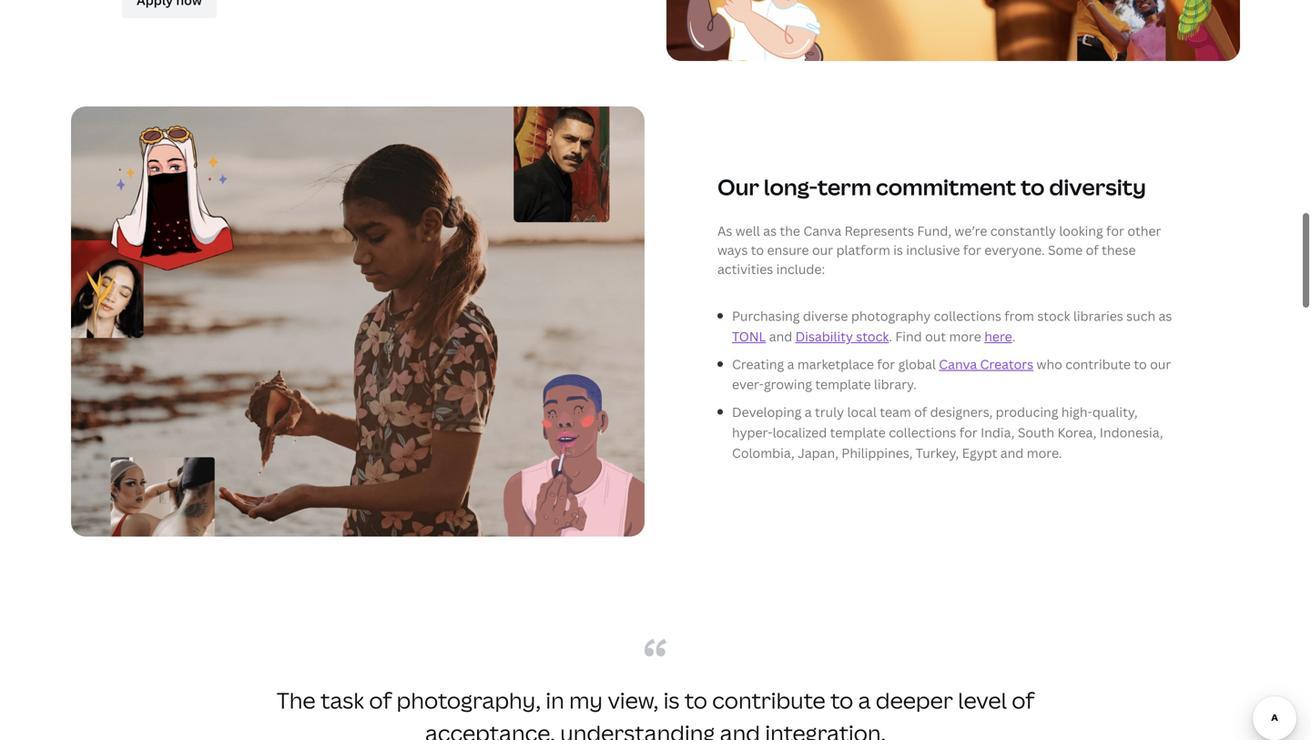 Task type: vqa. For each thing, say whether or not it's contained in the screenshot.
There to the right
no



Task type: locate. For each thing, give the bounding box(es) containing it.
our
[[718, 172, 760, 202]]

photography,
[[397, 686, 541, 715]]

1 vertical spatial collections
[[889, 424, 957, 441]]

of
[[1086, 241, 1099, 259], [915, 404, 927, 421], [369, 686, 392, 715], [1012, 686, 1035, 715]]

find
[[896, 328, 922, 345]]

to
[[1021, 172, 1045, 202], [751, 241, 764, 259], [1134, 355, 1147, 373], [685, 686, 708, 715], [831, 686, 854, 715]]

as
[[764, 222, 777, 240], [1159, 307, 1173, 325]]

and
[[769, 328, 793, 345], [1001, 444, 1024, 462], [720, 719, 761, 741]]

canva down more
[[939, 355, 978, 373]]

to inside who contribute to our ever-growing template library.
[[1134, 355, 1147, 373]]

producing
[[996, 404, 1059, 421]]

0 vertical spatial collections
[[934, 307, 1002, 325]]

1 horizontal spatial and
[[769, 328, 793, 345]]

stock right 'from'
[[1038, 307, 1071, 325]]

0 vertical spatial template
[[816, 376, 871, 393]]

2 horizontal spatial and
[[1001, 444, 1024, 462]]

marketplace
[[798, 355, 874, 373]]

1 vertical spatial is
[[664, 686, 680, 715]]

2 vertical spatial and
[[720, 719, 761, 741]]

our long-term commitment to diversity
[[718, 172, 1147, 202]]

include:
[[777, 260, 825, 278]]

hyper-
[[732, 424, 773, 441]]

korea,
[[1058, 424, 1097, 441]]

everyone.
[[985, 241, 1045, 259]]

quality,
[[1093, 404, 1138, 421]]

as
[[718, 222, 733, 240]]

for
[[1107, 222, 1125, 240], [964, 241, 982, 259], [877, 355, 896, 373], [960, 424, 978, 441]]

canva right "the"
[[804, 222, 842, 240]]

a up integration.
[[859, 686, 871, 715]]

as right the such
[[1159, 307, 1173, 325]]

disability
[[796, 328, 853, 345]]

my
[[569, 686, 603, 715]]

is down represents
[[894, 241, 903, 259]]

to down the such
[[1134, 355, 1147, 373]]

0 horizontal spatial .
[[889, 328, 893, 345]]

1 horizontal spatial contribute
[[1066, 355, 1131, 373]]

a left truly
[[805, 404, 812, 421]]

1 horizontal spatial as
[[1159, 307, 1173, 325]]

of right the level
[[1012, 686, 1035, 715]]

0 horizontal spatial is
[[664, 686, 680, 715]]

library.
[[874, 376, 917, 393]]

is inside the as well as the canva represents fund, we're constantly looking for other ways to ensure our platform is inclusive for everyone. some of these activities include:
[[894, 241, 903, 259]]

our inside who contribute to our ever-growing template library.
[[1150, 355, 1172, 373]]

contribute down 'libraries'
[[1066, 355, 1131, 373]]

other
[[1128, 222, 1162, 240]]

0 horizontal spatial our
[[812, 241, 834, 259]]

long-
[[764, 172, 818, 202]]

1 horizontal spatial is
[[894, 241, 903, 259]]

stock down photography at the right of the page
[[856, 328, 889, 345]]

our up include:
[[812, 241, 834, 259]]

1 vertical spatial canva
[[939, 355, 978, 373]]

1 . from the left
[[889, 328, 893, 345]]

2 horizontal spatial a
[[859, 686, 871, 715]]

term
[[818, 172, 872, 202]]

. left find
[[889, 328, 893, 345]]

1 vertical spatial as
[[1159, 307, 1173, 325]]

who contribute to our ever-growing template library.
[[732, 355, 1172, 393]]

1 vertical spatial and
[[1001, 444, 1024, 462]]

0 horizontal spatial and
[[720, 719, 761, 741]]

of inside developing a truly local team of designers, producing high-quality, hyper-localized template collections for india, south korea, indonesia, colombia, japan, philippines, turkey, egypt and more.
[[915, 404, 927, 421]]

0 vertical spatial a
[[788, 355, 795, 373]]

to inside the as well as the canva represents fund, we're constantly looking for other ways to ensure our platform is inclusive for everyone. some of these activities include:
[[751, 241, 764, 259]]

local
[[848, 404, 877, 421]]

template down local
[[830, 424, 886, 441]]

and down 'purchasing'
[[769, 328, 793, 345]]

1 horizontal spatial .
[[1013, 328, 1016, 345]]

such
[[1127, 307, 1156, 325]]

template inside developing a truly local team of designers, producing high-quality, hyper-localized template collections for india, south korea, indonesia, colombia, japan, philippines, turkey, egypt and more.
[[830, 424, 886, 441]]

1 horizontal spatial our
[[1150, 355, 1172, 373]]

and down 'india,'
[[1001, 444, 1024, 462]]

canva
[[804, 222, 842, 240], [939, 355, 978, 373]]

1 vertical spatial template
[[830, 424, 886, 441]]

stock
[[1038, 307, 1071, 325], [856, 328, 889, 345]]

tonl
[[732, 328, 766, 345]]

of right the team
[[915, 404, 927, 421]]

a inside developing a truly local team of designers, producing high-quality, hyper-localized template collections for india, south korea, indonesia, colombia, japan, philippines, turkey, egypt and more.
[[805, 404, 812, 421]]

0 vertical spatial is
[[894, 241, 903, 259]]

1 horizontal spatial a
[[805, 404, 812, 421]]

0 vertical spatial canva
[[804, 222, 842, 240]]

growing
[[764, 376, 812, 393]]

0 vertical spatial contribute
[[1066, 355, 1131, 373]]

a
[[788, 355, 795, 373], [805, 404, 812, 421], [859, 686, 871, 715]]

1 horizontal spatial canva
[[939, 355, 978, 373]]

for down the designers,
[[960, 424, 978, 441]]

as well as the canva represents fund, we're constantly looking for other ways to ensure our platform is inclusive for everyone. some of these activities include:
[[718, 222, 1162, 278]]

activities
[[718, 260, 774, 278]]

0 vertical spatial as
[[764, 222, 777, 240]]

.
[[889, 328, 893, 345], [1013, 328, 1016, 345]]

1 vertical spatial a
[[805, 404, 812, 421]]

a for creating
[[788, 355, 795, 373]]

contribute inside who contribute to our ever-growing template library.
[[1066, 355, 1131, 373]]

the task of photography, in my view, is to contribute to a deeper level of acceptance, understanding and integration.
[[277, 686, 1035, 741]]

to down well
[[751, 241, 764, 259]]

deeper
[[876, 686, 953, 715]]

localized
[[773, 424, 827, 441]]

contribute
[[1066, 355, 1131, 373], [713, 686, 826, 715]]

2 vertical spatial a
[[859, 686, 871, 715]]

0 horizontal spatial stock
[[856, 328, 889, 345]]

is
[[894, 241, 903, 259], [664, 686, 680, 715]]

as left "the"
[[764, 222, 777, 240]]

here link
[[985, 328, 1013, 345]]

0 horizontal spatial as
[[764, 222, 777, 240]]

these
[[1102, 241, 1136, 259]]

our
[[812, 241, 834, 259], [1150, 355, 1172, 373]]

0 horizontal spatial contribute
[[713, 686, 826, 715]]

inclusive
[[907, 241, 961, 259]]

creating
[[732, 355, 784, 373]]

the
[[277, 686, 316, 715]]

0 vertical spatial our
[[812, 241, 834, 259]]

1 vertical spatial stock
[[856, 328, 889, 345]]

collections up more
[[934, 307, 1002, 325]]

a up growing
[[788, 355, 795, 373]]

more.
[[1027, 444, 1062, 462]]

of down looking
[[1086, 241, 1099, 259]]

and left integration.
[[720, 719, 761, 741]]

0 vertical spatial and
[[769, 328, 793, 345]]

contribute up integration.
[[713, 686, 826, 715]]

is right view,
[[664, 686, 680, 715]]

and inside developing a truly local team of designers, producing high-quality, hyper-localized template collections for india, south korea, indonesia, colombia, japan, philippines, turkey, egypt and more.
[[1001, 444, 1024, 462]]

to up integration.
[[831, 686, 854, 715]]

colombia,
[[732, 444, 795, 462]]

0 horizontal spatial canva
[[804, 222, 842, 240]]

and inside the task of photography, in my view, is to contribute to a deeper level of acceptance, understanding and integration.
[[720, 719, 761, 741]]

developing a truly local team of designers, producing high-quality, hyper-localized template collections for india, south korea, indonesia, colombia, japan, philippines, turkey, egypt and more.
[[732, 404, 1164, 462]]

south
[[1018, 424, 1055, 441]]

we're
[[955, 222, 988, 240]]

high-
[[1062, 404, 1093, 421]]

0 horizontal spatial a
[[788, 355, 795, 373]]

. down 'from'
[[1013, 328, 1016, 345]]

turkey,
[[916, 444, 959, 462]]

1 vertical spatial our
[[1150, 355, 1172, 373]]

canva inside the as well as the canva represents fund, we're constantly looking for other ways to ensure our platform is inclusive for everyone. some of these activities include:
[[804, 222, 842, 240]]

0 vertical spatial stock
[[1038, 307, 1071, 325]]

photography
[[851, 307, 931, 325]]

more
[[950, 328, 982, 345]]

of inside the as well as the canva represents fund, we're constantly looking for other ways to ensure our platform is inclusive for everyone. some of these activities include:
[[1086, 241, 1099, 259]]

collections
[[934, 307, 1002, 325], [889, 424, 957, 441]]

integration.
[[765, 719, 886, 741]]

diverse
[[803, 307, 848, 325]]

ever-
[[732, 376, 764, 393]]

collections up turkey,
[[889, 424, 957, 441]]

1 vertical spatial contribute
[[713, 686, 826, 715]]

template down marketplace
[[816, 376, 871, 393]]

out
[[925, 328, 946, 345]]

some
[[1048, 241, 1083, 259]]

our down the such
[[1150, 355, 1172, 373]]

template
[[816, 376, 871, 393], [830, 424, 886, 441]]



Task type: describe. For each thing, give the bounding box(es) containing it.
1 horizontal spatial stock
[[1038, 307, 1071, 325]]

constantly
[[991, 222, 1056, 240]]

and inside purchasing diverse photography collections from stock libraries such as tonl and disability stock . find out more here .
[[769, 328, 793, 345]]

from
[[1005, 307, 1035, 325]]

template inside who contribute to our ever-growing template library.
[[816, 376, 871, 393]]

our inside the as well as the canva represents fund, we're constantly looking for other ways to ensure our platform is inclusive for everyone. some of these activities include:
[[812, 241, 834, 259]]

task
[[321, 686, 364, 715]]

in
[[546, 686, 565, 715]]

well
[[736, 222, 760, 240]]

for inside developing a truly local team of designers, producing high-quality, hyper-localized template collections for india, south korea, indonesia, colombia, japan, philippines, turkey, egypt and more.
[[960, 424, 978, 441]]

contribute inside the task of photography, in my view, is to contribute to a deeper level of acceptance, understanding and integration.
[[713, 686, 826, 715]]

the
[[780, 222, 801, 240]]

acceptance,
[[425, 719, 556, 741]]

collections inside purchasing diverse photography collections from stock libraries such as tonl and disability stock . find out more here .
[[934, 307, 1002, 325]]

for down we're
[[964, 241, 982, 259]]

india,
[[981, 424, 1015, 441]]

purchasing
[[732, 307, 800, 325]]

a for developing
[[805, 404, 812, 421]]

philippines,
[[842, 444, 913, 462]]

canva creators link
[[939, 355, 1034, 373]]

ensure
[[767, 241, 809, 259]]

for up library.
[[877, 355, 896, 373]]

2 . from the left
[[1013, 328, 1016, 345]]

developing
[[732, 404, 802, 421]]

creators
[[981, 355, 1034, 373]]

understanding
[[560, 719, 715, 741]]

global
[[899, 355, 936, 373]]

platform
[[837, 241, 891, 259]]

collections inside developing a truly local team of designers, producing high-quality, hyper-localized template collections for india, south korea, indonesia, colombia, japan, philippines, turkey, egypt and more.
[[889, 424, 957, 441]]

quotation mark image
[[645, 639, 667, 657]]

to up constantly
[[1021, 172, 1045, 202]]

level
[[958, 686, 1007, 715]]

japan,
[[798, 444, 839, 462]]

here
[[985, 328, 1013, 345]]

is inside the task of photography, in my view, is to contribute to a deeper level of acceptance, understanding and integration.
[[664, 686, 680, 715]]

creating a marketplace for global canva creators
[[732, 355, 1034, 373]]

tonl link
[[732, 328, 766, 345]]

diversity
[[1050, 172, 1147, 202]]

of right task
[[369, 686, 392, 715]]

as inside purchasing diverse photography collections from stock libraries such as tonl and disability stock . find out more here .
[[1159, 307, 1173, 325]]

designers,
[[931, 404, 993, 421]]

ways
[[718, 241, 748, 259]]

fund,
[[918, 222, 952, 240]]

who
[[1037, 355, 1063, 373]]

a inside the task of photography, in my view, is to contribute to a deeper level of acceptance, understanding and integration.
[[859, 686, 871, 715]]

view,
[[608, 686, 659, 715]]

purchasing diverse photography collections from stock libraries such as tonl and disability stock . find out more here .
[[732, 307, 1173, 345]]

looking
[[1060, 222, 1104, 240]]

indonesia,
[[1100, 424, 1164, 441]]

truly
[[815, 404, 844, 421]]

team
[[880, 404, 912, 421]]

for up these
[[1107, 222, 1125, 240]]

as inside the as well as the canva represents fund, we're constantly looking for other ways to ensure our platform is inclusive for everyone. some of these activities include:
[[764, 222, 777, 240]]

to right view,
[[685, 686, 708, 715]]

represents
[[845, 222, 914, 240]]

libraries
[[1074, 307, 1124, 325]]

disability stock link
[[796, 328, 889, 345]]

commitment
[[876, 172, 1017, 202]]

egypt
[[962, 444, 998, 462]]



